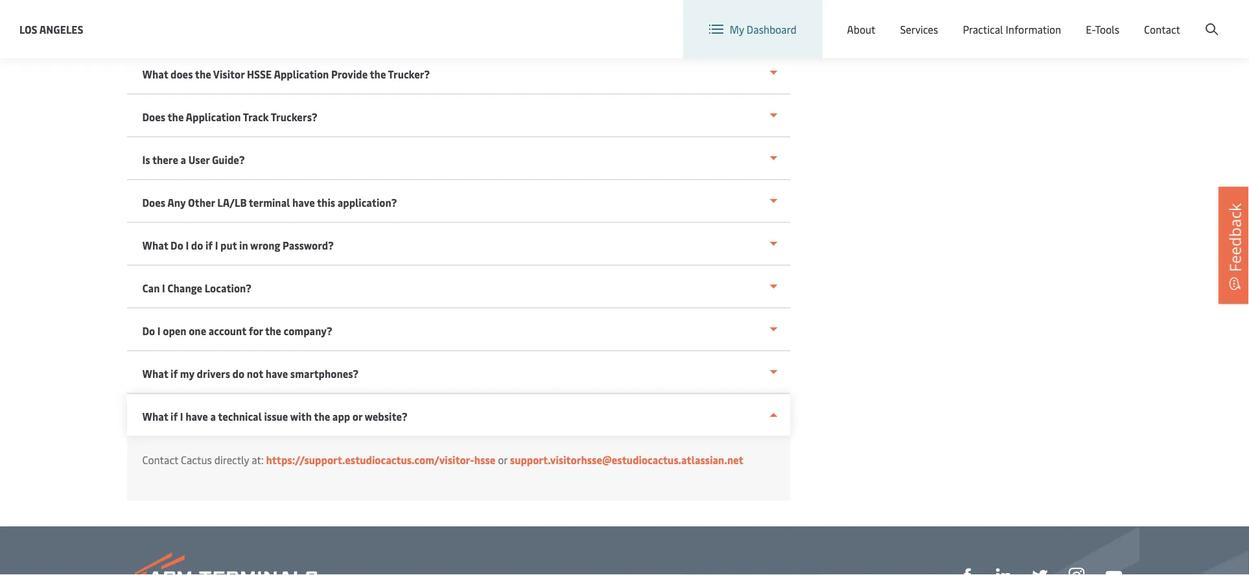 Task type: locate. For each thing, give the bounding box(es) containing it.
0 horizontal spatial application
[[186, 110, 241, 124]]

2 what from the top
[[142, 238, 168, 252]]

can i change location? button
[[127, 266, 791, 309]]

1 vertical spatial if
[[171, 367, 178, 381]]

what for what if i have a technical issue with the app or website?
[[142, 409, 168, 423]]

if for my
[[171, 367, 178, 381]]

contact for contact
[[1144, 22, 1181, 36]]

does for does any other la/lb terminal have this application?
[[142, 195, 165, 209]]

application left track
[[186, 110, 241, 124]]

2 does from the top
[[142, 195, 165, 209]]

does left any at the left top of the page
[[142, 195, 165, 209]]

facebook image
[[960, 568, 975, 575]]

tools
[[1095, 22, 1120, 36]]

cactus
[[181, 453, 212, 467]]

1 vertical spatial a
[[210, 409, 216, 423]]

do
[[191, 238, 203, 252], [233, 367, 245, 381]]

have left technical on the left bottom
[[186, 409, 208, 423]]

do i open one account for the company?
[[142, 324, 332, 338]]

login
[[1120, 12, 1145, 26]]

directly
[[214, 453, 249, 467]]

open
[[163, 324, 186, 338]]

what
[[142, 67, 168, 81], [142, 238, 168, 252], [142, 367, 168, 381], [142, 409, 168, 423]]

what does the visitor hsse application provide the trucker?
[[142, 67, 430, 81]]

or
[[353, 409, 362, 423], [498, 453, 508, 467]]

about button
[[847, 0, 876, 58]]

does the application track truckers?
[[142, 110, 317, 124]]

1 horizontal spatial contact
[[1144, 22, 1181, 36]]

my
[[180, 367, 194, 381]]

does
[[142, 110, 165, 124], [142, 195, 165, 209]]

the right does
[[195, 67, 211, 81]]

1 horizontal spatial a
[[210, 409, 216, 423]]

if
[[205, 238, 213, 252], [171, 367, 178, 381], [171, 409, 178, 423]]

1 vertical spatial application
[[186, 110, 241, 124]]

do i open one account for the company? button
[[127, 309, 791, 351]]

guide?
[[212, 153, 245, 167]]

in
[[239, 238, 248, 252]]

at:
[[252, 453, 264, 467]]

1 does from the top
[[142, 110, 165, 124]]

does any other la/lb terminal have this application? button
[[127, 180, 791, 223]]

visitor
[[213, 67, 245, 81]]

do left not
[[233, 367, 245, 381]]

not
[[247, 367, 263, 381]]

does for does the application track truckers?
[[142, 110, 165, 124]]

la/lb
[[217, 195, 247, 209]]

can i change location?
[[142, 281, 252, 295]]

0 horizontal spatial contact
[[142, 453, 178, 467]]

company?
[[284, 324, 332, 338]]

does the application track truckers? button
[[127, 95, 791, 137]]

feedback
[[1224, 203, 1245, 272]]

switch
[[884, 12, 915, 26]]

about
[[847, 22, 876, 36]]

terminal
[[249, 195, 290, 209]]

do left put at the top of the page
[[191, 238, 203, 252]]

twitter image
[[1032, 568, 1048, 575]]

one
[[189, 324, 206, 338]]

app
[[332, 409, 350, 423]]

global menu button
[[971, 0, 1071, 39]]

technical
[[218, 409, 262, 423]]

e-
[[1086, 22, 1095, 36]]

location?
[[205, 281, 252, 295]]

1 horizontal spatial or
[[498, 453, 508, 467]]

what if i have a technical issue with the app or website?
[[142, 409, 408, 423]]

a left technical on the left bottom
[[210, 409, 216, 423]]

or right 'hsse'
[[498, 453, 508, 467]]

does
[[171, 67, 193, 81]]

1 horizontal spatial application
[[274, 67, 329, 81]]

0 horizontal spatial do
[[142, 324, 155, 338]]

services
[[900, 22, 938, 36]]

1 horizontal spatial do
[[171, 238, 183, 252]]

do down any at the left top of the page
[[171, 238, 183, 252]]

login / create account
[[1120, 12, 1225, 26]]

1 vertical spatial do
[[142, 324, 155, 338]]

0 vertical spatial do
[[191, 238, 203, 252]]

dashboard
[[747, 22, 797, 36]]

or right the app
[[353, 409, 362, 423]]

1 horizontal spatial have
[[266, 367, 288, 381]]

drivers
[[197, 367, 230, 381]]

password?
[[283, 238, 334, 252]]

have left this
[[292, 195, 315, 209]]

what inside dropdown button
[[142, 67, 168, 81]]

contact
[[1144, 22, 1181, 36], [142, 453, 178, 467]]

what do i do if i put in wrong password? button
[[127, 223, 791, 266]]

or inside dropdown button
[[353, 409, 362, 423]]

my dashboard
[[730, 22, 797, 36]]

a left user
[[181, 153, 186, 167]]

linkedin__x28_alt_x29__3_ link
[[996, 566, 1012, 575]]

trucker?
[[388, 67, 430, 81]]

issue
[[264, 409, 288, 423]]

https://support.estudiocactus.com/visitor-
[[266, 453, 474, 467]]

shape link
[[960, 566, 975, 575]]

0 vertical spatial or
[[353, 409, 362, 423]]

2 vertical spatial if
[[171, 409, 178, 423]]

do left open
[[142, 324, 155, 338]]

hsse
[[474, 453, 496, 467]]

have
[[292, 195, 315, 209], [266, 367, 288, 381], [186, 409, 208, 423]]

instagram image
[[1069, 568, 1085, 575]]

linkedin image
[[996, 568, 1012, 575]]

0 vertical spatial have
[[292, 195, 315, 209]]

track
[[243, 110, 269, 124]]

1 what from the top
[[142, 67, 168, 81]]

support.visitorhsse@estudiocactus.atlassian.net link
[[510, 453, 744, 467]]

0 vertical spatial does
[[142, 110, 165, 124]]

what for what do i do if i put in wrong password?
[[142, 238, 168, 252]]

does up is
[[142, 110, 165, 124]]

1 horizontal spatial do
[[233, 367, 245, 381]]

/
[[1147, 12, 1152, 26]]

application right hsse on the top
[[274, 67, 329, 81]]

0 vertical spatial contact
[[1144, 22, 1181, 36]]

a
[[181, 153, 186, 167], [210, 409, 216, 423]]

other
[[188, 195, 215, 209]]

0 horizontal spatial a
[[181, 153, 186, 167]]

1 vertical spatial contact
[[142, 453, 178, 467]]

0 horizontal spatial or
[[353, 409, 362, 423]]

does inside does the application track truckers? dropdown button
[[142, 110, 165, 124]]

what do i do if i put in wrong password?
[[142, 238, 334, 252]]

1 vertical spatial or
[[498, 453, 508, 467]]

does inside does any other la/lb terminal have this application? dropdown button
[[142, 195, 165, 209]]

3 what from the top
[[142, 367, 168, 381]]

0 horizontal spatial have
[[186, 409, 208, 423]]

practical information button
[[963, 0, 1061, 58]]

1 vertical spatial does
[[142, 195, 165, 209]]

have right not
[[266, 367, 288, 381]]

0 vertical spatial if
[[205, 238, 213, 252]]

4 what from the top
[[142, 409, 168, 423]]

0 vertical spatial application
[[274, 67, 329, 81]]

0 vertical spatial do
[[171, 238, 183, 252]]



Task type: vqa. For each thing, say whether or not it's contained in the screenshot.
instagram link at the right bottom of the page
yes



Task type: describe. For each thing, give the bounding box(es) containing it.
los angeles link
[[19, 21, 83, 37]]

practical information
[[963, 22, 1061, 36]]

hsse
[[247, 67, 272, 81]]

website?
[[365, 409, 408, 423]]

the right "provide"
[[370, 67, 386, 81]]

my dashboard button
[[709, 0, 797, 58]]

los angeles
[[19, 22, 83, 36]]

2 horizontal spatial have
[[292, 195, 315, 209]]

wrong
[[250, 238, 280, 252]]

e-tools
[[1086, 22, 1120, 36]]

put
[[220, 238, 237, 252]]

i inside dropdown button
[[162, 281, 165, 295]]

you tube link
[[1106, 567, 1123, 575]]

contact for contact cactus directly at: https://support.estudiocactus.com/visitor-hsse or support.visitorhsse@estudiocactus.atlassian.net
[[142, 453, 178, 467]]

what does the visitor hsse application provide the trucker? button
[[127, 52, 791, 95]]

0 vertical spatial a
[[181, 153, 186, 167]]

the down does
[[168, 110, 184, 124]]

the left the app
[[314, 409, 330, 423]]

what if my drivers do not have smartphones? button
[[127, 351, 791, 394]]

global menu
[[999, 12, 1058, 26]]

is there a user guide?
[[142, 153, 245, 167]]

contact button
[[1144, 0, 1181, 58]]

https://support.estudiocactus.com/visitor-hsse link
[[266, 453, 496, 467]]

is there a user guide? button
[[127, 137, 791, 180]]

services button
[[900, 0, 938, 58]]

contact cactus directly at: https://support.estudiocactus.com/visitor-hsse or support.visitorhsse@estudiocactus.atlassian.net
[[142, 453, 744, 467]]

if for i
[[171, 409, 178, 423]]

does any other la/lb terminal have this application?
[[142, 195, 397, 209]]

there
[[152, 153, 178, 167]]

truckers?
[[271, 110, 317, 124]]

can
[[142, 281, 160, 295]]

switch location button
[[864, 12, 958, 26]]

instagram link
[[1069, 566, 1085, 575]]

application?
[[338, 195, 397, 209]]

login / create account link
[[1096, 0, 1225, 38]]

global
[[999, 12, 1029, 26]]

fill 44 link
[[1032, 566, 1048, 575]]

what if i have a technical issue with the app or website? button
[[127, 394, 791, 436]]

1 vertical spatial have
[[266, 367, 288, 381]]

user
[[188, 153, 210, 167]]

change
[[167, 281, 202, 295]]

practical
[[963, 22, 1003, 36]]

this
[[317, 195, 335, 209]]

with
[[290, 409, 312, 423]]

what for what if my drivers do not have smartphones?
[[142, 367, 168, 381]]

provide
[[331, 67, 368, 81]]

angeles
[[39, 22, 83, 36]]

2 vertical spatial have
[[186, 409, 208, 423]]

1 vertical spatial do
[[233, 367, 245, 381]]

any
[[167, 195, 186, 209]]

los
[[19, 22, 37, 36]]

create
[[1154, 12, 1184, 26]]

e-tools button
[[1086, 0, 1120, 58]]

what if my drivers do not have smartphones?
[[142, 367, 359, 381]]

the right for
[[265, 324, 281, 338]]

information
[[1006, 22, 1061, 36]]

location
[[918, 12, 958, 26]]

my
[[730, 22, 744, 36]]

smartphones?
[[290, 367, 359, 381]]

0 horizontal spatial do
[[191, 238, 203, 252]]

what for what does the visitor hsse application provide the trucker?
[[142, 67, 168, 81]]

account
[[209, 324, 246, 338]]

for
[[249, 324, 263, 338]]

switch location
[[884, 12, 958, 26]]

support.visitorhsse@estudiocactus.atlassian.net
[[510, 453, 744, 467]]

youtube image
[[1106, 571, 1123, 575]]

feedback button
[[1219, 187, 1249, 304]]

account
[[1186, 12, 1225, 26]]

is
[[142, 153, 150, 167]]

menu
[[1032, 12, 1058, 26]]

apmt footer logo image
[[127, 552, 317, 575]]



